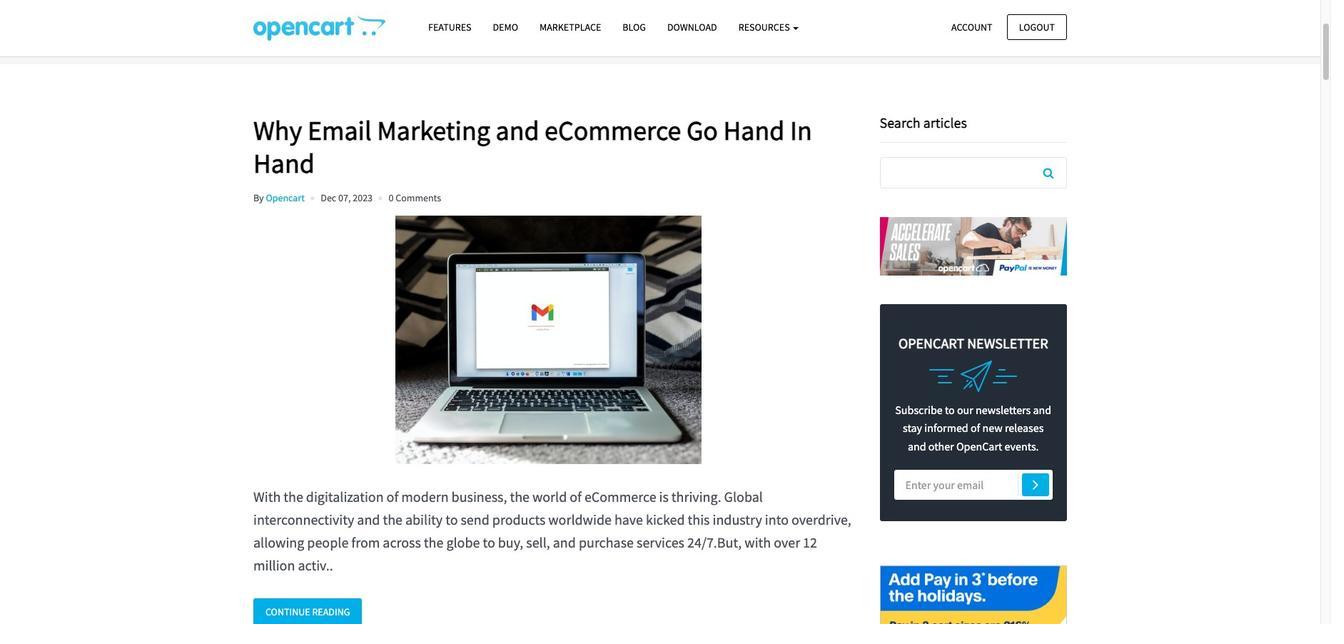 Task type: describe. For each thing, give the bounding box(es) containing it.
logout link
[[1007, 14, 1067, 40]]

demo link
[[482, 15, 529, 40]]

newsletter
[[968, 334, 1049, 352]]

2 tutorials from the left
[[746, 29, 793, 46]]

other
[[929, 439, 954, 453]]

our
[[957, 402, 974, 417]]

all
[[253, 29, 267, 46]]

go
[[687, 114, 718, 147]]

continue reading link
[[253, 598, 362, 624]]

success stories link
[[610, 9, 692, 64]]

by opencart
[[253, 191, 305, 204]]

reading
[[312, 605, 350, 618]]

the down ability
[[424, 533, 444, 551]]

overdrive,
[[792, 510, 852, 528]]

sell,
[[526, 533, 550, 551]]

industry
[[713, 510, 762, 528]]

12
[[803, 533, 818, 551]]

with
[[745, 533, 771, 551]]

the up 'interconnectivity'
[[284, 487, 303, 505]]

features
[[428, 21, 472, 34]]

articles
[[924, 114, 967, 131]]

success
[[610, 29, 652, 46]]

articles
[[270, 29, 309, 46]]

search articles
[[880, 114, 967, 131]]

business,
[[452, 487, 507, 505]]

subscribe
[[896, 402, 943, 417]]

opencart inside subscribe to our newsletters and stay informed of new releases and other opencart events.
[[957, 439, 1003, 453]]

is
[[659, 487, 669, 505]]

email
[[308, 114, 372, 147]]

informed
[[925, 421, 969, 435]]

0 comments
[[389, 191, 441, 204]]

ecommerce inside with the digitalization of modern business, the world of ecommerce is thriving. global interconnectivity and the ability to send products worldwide have kicked this industry into overdrive, allowing people from across the globe to buy, sell, and purchase services 24/7.but, with over 12 million activ..
[[585, 487, 657, 505]]

services
[[637, 533, 685, 551]]

new
[[983, 421, 1003, 435]]

marketing
[[377, 114, 490, 147]]

0
[[389, 191, 394, 204]]

stay
[[903, 421, 922, 435]]

the up across
[[383, 510, 403, 528]]

tricks
[[557, 29, 588, 46]]

comments
[[396, 191, 441, 204]]

by
[[253, 191, 264, 204]]

24/7.but,
[[688, 533, 742, 551]]

1 horizontal spatial hand
[[724, 114, 785, 147]]

people
[[307, 533, 349, 551]]

demo
[[493, 21, 518, 34]]

thriving.
[[672, 487, 722, 505]]

success stories
[[610, 29, 692, 46]]

into
[[765, 510, 789, 528]]

2023
[[353, 191, 373, 204]]

dec 07, 2023
[[321, 191, 373, 204]]

account
[[952, 20, 993, 33]]

1 horizontal spatial to
[[483, 533, 495, 551]]

0 horizontal spatial hand
[[253, 146, 315, 180]]

send
[[461, 510, 490, 528]]

newsletters
[[976, 402, 1031, 417]]

worldwide
[[549, 510, 612, 528]]

products
[[493, 510, 546, 528]]

resources
[[739, 21, 792, 34]]

dec
[[321, 191, 336, 204]]

events.
[[1005, 439, 1039, 453]]

ability
[[406, 510, 443, 528]]

interconnectivity
[[253, 510, 354, 528]]

0 horizontal spatial of
[[387, 487, 399, 505]]

tips
[[509, 29, 531, 46]]

to inside subscribe to our newsletters and stay informed of new releases and other opencart events.
[[945, 402, 955, 417]]

activ..
[[298, 556, 333, 574]]

1 horizontal spatial of
[[570, 487, 582, 505]]

kicked
[[646, 510, 685, 528]]

in
[[790, 114, 812, 147]]

blog
[[623, 21, 646, 34]]

with the digitalization of modern business, the world of ecommerce is thriving. global interconnectivity and the ability to send products worldwide have kicked this industry into overdrive, allowing people from across the globe to buy, sell, and purchase services 24/7.but, with over 12 million activ..
[[253, 487, 852, 574]]



Task type: vqa. For each thing, say whether or not it's contained in the screenshot.
eCommerce to the top
yes



Task type: locate. For each thing, give the bounding box(es) containing it.
07,
[[338, 191, 351, 204]]

opencart newsletter
[[899, 334, 1049, 352]]

this
[[688, 510, 710, 528]]

have
[[615, 510, 643, 528]]

why email marketing and ecommerce go hand in hand image
[[253, 215, 845, 464]]

2 horizontal spatial of
[[971, 421, 981, 435]]

why
[[253, 114, 302, 147]]

and
[[534, 29, 554, 46], [496, 114, 539, 147], [1033, 402, 1052, 417], [908, 439, 926, 453], [357, 510, 380, 528], [553, 533, 576, 551]]

features link
[[418, 15, 482, 40]]

resources link
[[728, 15, 810, 40]]

ecommerce
[[545, 114, 681, 147], [585, 487, 657, 505]]

why email marketing and ecommerce go hand in hand
[[253, 114, 812, 180]]

to left 'send'
[[446, 510, 458, 528]]

2 vertical spatial to
[[483, 533, 495, 551]]

globe
[[447, 533, 480, 551]]

to
[[945, 402, 955, 417], [446, 510, 458, 528], [483, 533, 495, 551]]

account link
[[940, 14, 1005, 40]]

None text field
[[881, 158, 1067, 188]]

purchase
[[579, 533, 634, 551]]

stories
[[655, 29, 692, 46]]

hand
[[724, 114, 785, 147], [253, 146, 315, 180]]

digitalization
[[306, 487, 384, 505]]

to left our
[[945, 402, 955, 417]]

of
[[971, 421, 981, 435], [387, 487, 399, 505], [570, 487, 582, 505]]

tips and tricks
[[509, 29, 588, 46]]

and inside why email marketing and ecommerce go hand in hand
[[496, 114, 539, 147]]

modern
[[401, 487, 449, 505]]

download link
[[657, 15, 728, 40]]

opencart down "new"
[[957, 439, 1003, 453]]

search image
[[1044, 167, 1054, 178]]

tutorials link
[[331, 9, 378, 64]]

opencart up the 'subscribe'
[[899, 334, 965, 352]]

marketplace
[[540, 21, 601, 34]]

video tutorials
[[713, 29, 793, 46]]

0 horizontal spatial to
[[446, 510, 458, 528]]

million
[[253, 556, 295, 574]]

1 tutorials from the left
[[331, 29, 378, 46]]

of up worldwide
[[570, 487, 582, 505]]

all articles link
[[253, 9, 309, 64]]

tips and tricks link
[[509, 9, 588, 64]]

allowing
[[253, 533, 304, 551]]

opencart
[[899, 334, 965, 352], [957, 439, 1003, 453]]

releases
[[1005, 421, 1044, 435]]

1 vertical spatial opencart
[[957, 439, 1003, 453]]

subscribe to our newsletters and stay informed of new releases and other opencart events.
[[896, 402, 1052, 453]]

download
[[668, 21, 717, 34]]

hand left in
[[724, 114, 785, 147]]

buy,
[[498, 533, 524, 551]]

over
[[774, 533, 800, 551]]

marketplace link
[[529, 15, 612, 40]]

global
[[724, 487, 763, 505]]

angle right image
[[1033, 476, 1039, 493]]

0 vertical spatial to
[[945, 402, 955, 417]]

0 horizontal spatial tutorials
[[331, 29, 378, 46]]

of left "new"
[[971, 421, 981, 435]]

2 horizontal spatial to
[[945, 402, 955, 417]]

continue reading
[[266, 605, 350, 618]]

blog link
[[612, 15, 657, 40]]

of left modern
[[387, 487, 399, 505]]

Enter your email text field
[[894, 470, 1053, 500]]

ecommerce inside why email marketing and ecommerce go hand in hand
[[545, 114, 681, 147]]

across
[[383, 533, 421, 551]]

1 vertical spatial ecommerce
[[585, 487, 657, 505]]

why email marketing and ecommerce go hand in hand link
[[253, 114, 859, 180]]

from
[[352, 533, 380, 551]]

announcements
[[399, 29, 487, 46]]

0 vertical spatial ecommerce
[[545, 114, 681, 147]]

to left buy,
[[483, 533, 495, 551]]

of inside subscribe to our newsletters and stay informed of new releases and other opencart events.
[[971, 421, 981, 435]]

1 vertical spatial to
[[446, 510, 458, 528]]

opencart
[[266, 191, 305, 204]]

video tutorials link
[[713, 9, 793, 64]]

tutorials right articles
[[331, 29, 378, 46]]

paypal blog image
[[880, 550, 1067, 624]]

all articles
[[253, 29, 309, 46]]

0 vertical spatial opencart
[[899, 334, 965, 352]]

with
[[253, 487, 281, 505]]

announcements link
[[399, 9, 487, 64]]

tutorials right video
[[746, 29, 793, 46]]

opencart link
[[266, 191, 305, 204]]

hand up opencart
[[253, 146, 315, 180]]

continue
[[266, 605, 310, 618]]

the up the products
[[510, 487, 530, 505]]

the
[[284, 487, 303, 505], [510, 487, 530, 505], [383, 510, 403, 528], [424, 533, 444, 551]]

opencart - blog image
[[253, 15, 386, 41]]

video
[[713, 29, 743, 46]]

1 horizontal spatial tutorials
[[746, 29, 793, 46]]

world
[[533, 487, 567, 505]]

logout
[[1019, 20, 1055, 33]]



